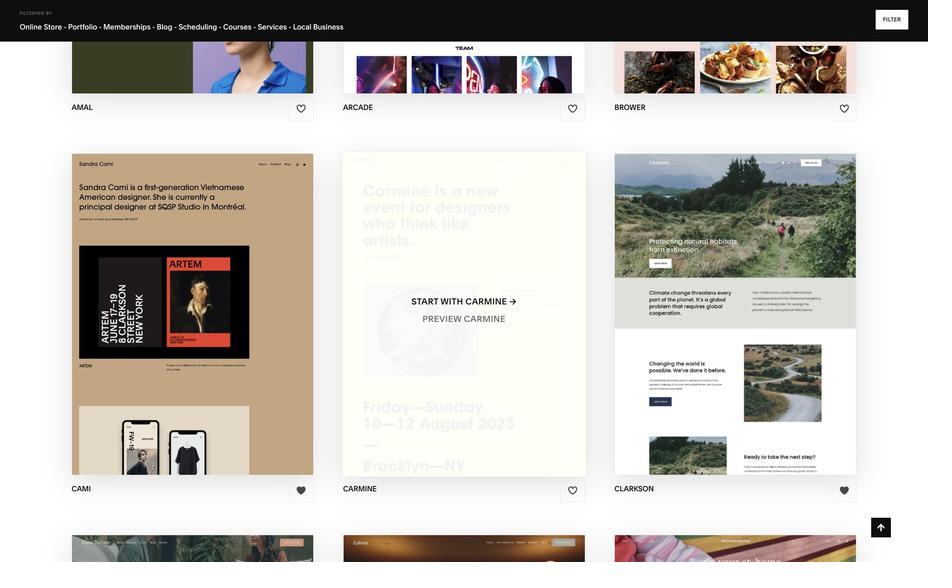 Task type: locate. For each thing, give the bounding box(es) containing it.
clove image
[[72, 536, 313, 563]]

preview cami link
[[160, 307, 225, 332]]

2 horizontal spatial with
[[709, 297, 731, 307]]

amal image
[[72, 0, 313, 93]]

courses
[[223, 22, 252, 31]]

with up "preview cami"
[[178, 297, 201, 307]]

comet image
[[615, 536, 856, 563]]

1 vertical spatial cami
[[201, 314, 225, 325]]

scheduling
[[179, 22, 217, 31]]

with up preview clarkson
[[709, 297, 731, 307]]

with inside "button"
[[441, 297, 463, 307]]

preview carmine link
[[423, 307, 506, 332]]

preview clarkson link
[[691, 307, 781, 332]]

2 horizontal spatial preview
[[691, 314, 730, 325]]

start with clarkson button
[[680, 290, 792, 315]]

add amal to your favorites list image
[[296, 104, 306, 114]]

2 with from the left
[[441, 297, 463, 307]]

0 horizontal spatial preview
[[160, 314, 199, 325]]

with up preview carmine
[[441, 297, 463, 307]]

1 horizontal spatial start
[[412, 297, 439, 307]]

online
[[20, 22, 42, 31]]

cami
[[203, 297, 227, 307], [201, 314, 225, 325], [72, 485, 91, 494]]

start inside "button"
[[412, 297, 439, 307]]

- right store
[[64, 22, 66, 31]]

1 vertical spatial clarkson
[[732, 314, 781, 325]]

clarkson image
[[615, 154, 856, 475]]

- left local
[[289, 22, 291, 31]]

0 horizontal spatial start
[[149, 297, 176, 307]]

1 preview from the left
[[160, 314, 199, 325]]

preview for preview cami
[[160, 314, 199, 325]]

1 start from the left
[[149, 297, 176, 307]]

add brower to your favorites list image
[[839, 104, 849, 114]]

start for preview carmine
[[412, 297, 439, 307]]

1 vertical spatial carmine
[[464, 314, 506, 325]]

preview down start with clarkson at the right of the page
[[691, 314, 730, 325]]

0 vertical spatial cami
[[203, 297, 227, 307]]

5 - from the left
[[219, 22, 222, 31]]

2 horizontal spatial start
[[680, 297, 707, 307]]

start
[[149, 297, 176, 307], [412, 297, 439, 307], [680, 297, 707, 307]]

start with cami button
[[149, 290, 236, 315]]

with
[[178, 297, 201, 307], [441, 297, 463, 307], [709, 297, 731, 307]]

preview cami
[[160, 314, 225, 325]]

carmine
[[466, 297, 507, 307], [464, 314, 506, 325], [343, 485, 377, 494]]

3 preview from the left
[[691, 314, 730, 325]]

preview down start with carmine
[[423, 314, 462, 325]]

preview for preview carmine
[[423, 314, 462, 325]]

- left blog
[[152, 22, 155, 31]]

- right the portfolio
[[99, 22, 102, 31]]

clarkson
[[734, 297, 782, 307], [732, 314, 781, 325], [615, 485, 654, 494]]

with for cami
[[178, 297, 201, 307]]

1 horizontal spatial with
[[441, 297, 463, 307]]

carmine image
[[342, 152, 586, 477]]

amal
[[72, 103, 93, 112]]

filter button
[[876, 10, 909, 30]]

back to top image
[[876, 523, 886, 533]]

preview down start with cami
[[160, 314, 199, 325]]

2 preview from the left
[[423, 314, 462, 325]]

cami image
[[72, 154, 313, 475]]

2 vertical spatial cami
[[72, 485, 91, 494]]

1 with from the left
[[178, 297, 201, 307]]

0 vertical spatial clarkson
[[734, 297, 782, 307]]

-
[[64, 22, 66, 31], [99, 22, 102, 31], [152, 22, 155, 31], [174, 22, 177, 31], [219, 22, 222, 31], [253, 22, 256, 31], [289, 22, 291, 31]]

2 start from the left
[[412, 297, 439, 307]]

1 horizontal spatial preview
[[423, 314, 462, 325]]

3 with from the left
[[709, 297, 731, 307]]

- left courses
[[219, 22, 222, 31]]

arcade image
[[344, 0, 585, 93]]

- right courses
[[253, 22, 256, 31]]

cami inside button
[[203, 297, 227, 307]]

- right blog
[[174, 22, 177, 31]]

0 vertical spatial carmine
[[466, 297, 507, 307]]

remove clarkson from your favorites list image
[[839, 486, 849, 496]]

brower image
[[615, 0, 856, 93]]

preview
[[160, 314, 199, 325], [423, 314, 462, 325], [691, 314, 730, 325]]

0 horizontal spatial with
[[178, 297, 201, 307]]

start with clarkson
[[680, 297, 782, 307]]

colima image
[[344, 536, 585, 563]]

services
[[258, 22, 287, 31]]



Task type: describe. For each thing, give the bounding box(es) containing it.
filtering
[[20, 11, 45, 16]]

2 vertical spatial carmine
[[343, 485, 377, 494]]

4 - from the left
[[174, 22, 177, 31]]

preview clarkson
[[691, 314, 781, 325]]

memberships
[[103, 22, 151, 31]]

add carmine to your favorites list image
[[568, 486, 578, 496]]

blog
[[157, 22, 172, 31]]

business
[[313, 22, 344, 31]]

add arcade to your favorites list image
[[568, 104, 578, 114]]

start for preview cami
[[149, 297, 176, 307]]

clarkson inside button
[[734, 297, 782, 307]]

7 - from the left
[[289, 22, 291, 31]]

carmine inside "button"
[[466, 297, 507, 307]]

carmine inside 'link'
[[464, 314, 506, 325]]

start with carmine
[[412, 297, 507, 307]]

local
[[293, 22, 311, 31]]

1 - from the left
[[64, 22, 66, 31]]

2 vertical spatial clarkson
[[615, 485, 654, 494]]

3 - from the left
[[152, 22, 155, 31]]

by
[[46, 11, 52, 16]]

start with cami
[[149, 297, 227, 307]]

filtering by
[[20, 11, 52, 16]]

filter
[[883, 16, 901, 23]]

3 start from the left
[[680, 297, 707, 307]]

start with carmine button
[[412, 290, 517, 315]]

preview carmine
[[423, 314, 506, 325]]

online store - portfolio - memberships - blog - scheduling - courses - services - local business
[[20, 22, 344, 31]]

arcade
[[343, 103, 373, 112]]

2 - from the left
[[99, 22, 102, 31]]

remove cami from your favorites list image
[[296, 486, 306, 496]]

store
[[44, 22, 62, 31]]

portfolio
[[68, 22, 97, 31]]

6 - from the left
[[253, 22, 256, 31]]

clarkson inside 'link'
[[732, 314, 781, 325]]

with for carmine
[[441, 297, 463, 307]]

brower
[[615, 103, 646, 112]]

preview for preview clarkson
[[691, 314, 730, 325]]



Task type: vqa. For each thing, say whether or not it's contained in the screenshot.
Add Brower to your favorites list image
yes



